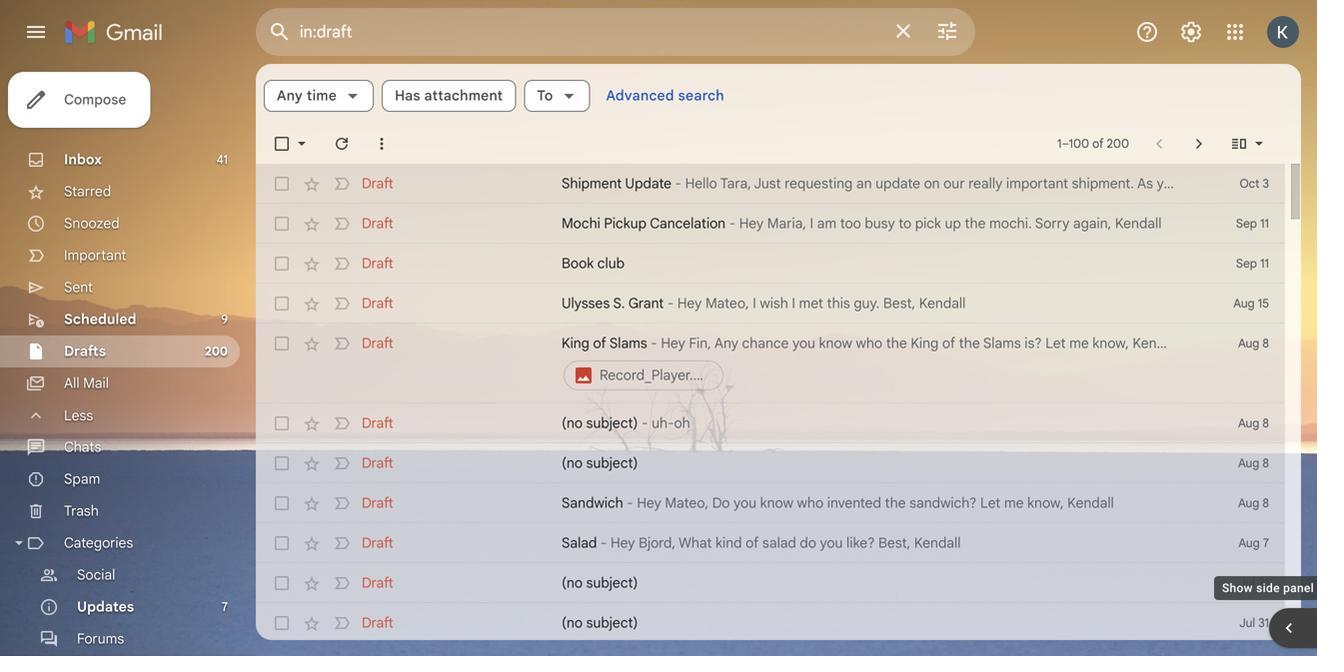 Task type: locate. For each thing, give the bounding box(es) containing it.
settings image
[[1180, 20, 1204, 44]]

3 (no subject) link from the top
[[562, 614, 1176, 634]]

i left am
[[810, 215, 814, 232]]

slams down s.
[[610, 335, 647, 352]]

(no for 1st (no subject) link from the bottom
[[562, 615, 583, 632]]

1 vertical spatial 11
[[1261, 256, 1270, 271]]

you
[[793, 335, 816, 352], [734, 495, 757, 512], [820, 535, 843, 552]]

jul down show
[[1240, 616, 1256, 631]]

2 sep from the top
[[1236, 256, 1258, 271]]

slams left the is?
[[983, 335, 1021, 352]]

mail
[[83, 375, 109, 392]]

0 horizontal spatial 200
[[205, 344, 228, 359]]

navigation
[[0, 64, 256, 657]]

of down ulysses on the left top of the page
[[593, 335, 606, 352]]

let
[[1046, 335, 1066, 352], [981, 495, 1001, 512]]

aug
[[1234, 296, 1255, 311], [1239, 336, 1260, 351], [1239, 416, 1260, 431], [1239, 456, 1260, 471], [1239, 496, 1260, 511], [1239, 536, 1260, 551]]

4 draft from the top
[[362, 295, 394, 312]]

0 vertical spatial let
[[1046, 335, 1066, 352]]

3 aug 8 from the top
[[1239, 456, 1270, 471]]

2 vertical spatial (no subject)
[[562, 615, 638, 632]]

aug 8
[[1239, 336, 1270, 351], [1239, 416, 1270, 431], [1239, 456, 1270, 471], [1239, 496, 1270, 511]]

of
[[1093, 136, 1104, 151], [593, 335, 606, 352], [942, 335, 956, 352], [746, 535, 759, 552]]

1 draft from the top
[[362, 175, 394, 192]]

jul left side
[[1240, 576, 1256, 591]]

kind
[[716, 535, 742, 552]]

advanced
[[606, 87, 675, 104]]

wish
[[760, 295, 789, 312]]

1 vertical spatial sep 11
[[1236, 256, 1270, 271]]

1 horizontal spatial i
[[792, 295, 796, 312]]

know down this
[[819, 335, 853, 352]]

sep 11 up aug 15
[[1236, 256, 1270, 271]]

panel
[[1284, 582, 1315, 596]]

7
[[1263, 536, 1270, 551], [222, 600, 228, 615]]

slams
[[610, 335, 647, 352], [983, 335, 1021, 352]]

inbox
[[64, 151, 102, 168]]

0 vertical spatial 31
[[1259, 576, 1270, 591]]

1 sep from the top
[[1236, 216, 1258, 231]]

(no
[[562, 415, 583, 432], [562, 455, 583, 472], [562, 575, 583, 592], [562, 615, 583, 632]]

has
[[395, 87, 421, 104]]

any right fin,
[[715, 335, 739, 352]]

11 up 15
[[1261, 256, 1270, 271]]

2 (no subject) from the top
[[562, 575, 638, 592]]

who down guy.
[[856, 335, 883, 352]]

mateo, left do
[[665, 495, 709, 512]]

update
[[625, 175, 672, 192]]

sandwich - hey mateo, do you know who invented the sandwich? let me know, kendall
[[562, 495, 1114, 512]]

0 horizontal spatial 7
[[222, 600, 228, 615]]

1 vertical spatial know,
[[1028, 495, 1064, 512]]

0 vertical spatial sep
[[1236, 216, 1258, 231]]

1 horizontal spatial let
[[1046, 335, 1066, 352]]

i
[[810, 215, 814, 232], [753, 295, 756, 312], [792, 295, 796, 312]]

0 horizontal spatial you
[[734, 495, 757, 512]]

- up record_player.png
[[651, 335, 657, 352]]

is?
[[1025, 335, 1042, 352]]

1 horizontal spatial me
[[1070, 335, 1089, 352]]

0 vertical spatial (no subject)
[[562, 455, 638, 472]]

3
[[1263, 176, 1270, 191]]

inbox link
[[64, 151, 102, 168]]

1 sep 11 from the top
[[1236, 216, 1270, 231]]

search
[[678, 87, 725, 104]]

Search mail text field
[[300, 22, 880, 42]]

3 draft from the top
[[362, 255, 394, 272]]

chance
[[742, 335, 789, 352]]

1 vertical spatial 31
[[1259, 616, 1270, 631]]

(no subject)
[[562, 455, 638, 472], [562, 575, 638, 592], [562, 615, 638, 632]]

me right the is?
[[1070, 335, 1089, 352]]

-
[[675, 175, 682, 192], [729, 215, 736, 232], [668, 295, 674, 312], [651, 335, 657, 352], [642, 415, 648, 432], [627, 495, 634, 512], [601, 535, 607, 552]]

let right sandwich?
[[981, 495, 1001, 512]]

cell
[[562, 334, 1186, 394]]

0 horizontal spatial king
[[562, 335, 590, 352]]

important link
[[64, 247, 126, 264]]

7 draft from the top
[[362, 455, 394, 472]]

me right sandwich?
[[1004, 495, 1024, 512]]

3 (no subject) from the top
[[562, 615, 638, 632]]

2 horizontal spatial i
[[810, 215, 814, 232]]

1 vertical spatial let
[[981, 495, 1001, 512]]

mateo, left wish
[[706, 295, 749, 312]]

king down ulysses on the left top of the page
[[562, 335, 590, 352]]

0 horizontal spatial slams
[[610, 335, 647, 352]]

11 draft from the top
[[362, 615, 394, 632]]

the down "book club" link
[[886, 335, 907, 352]]

hey up bjord,
[[637, 495, 662, 512]]

2 11 from the top
[[1261, 256, 1270, 271]]

hey left bjord,
[[611, 535, 635, 552]]

1 horizontal spatial who
[[856, 335, 883, 352]]

aug 7
[[1239, 536, 1270, 551]]

sep 11 down the oct 3
[[1236, 216, 1270, 231]]

2 king from the left
[[911, 335, 939, 352]]

1 vertical spatial (no subject)
[[562, 575, 638, 592]]

None search field
[[256, 8, 976, 56]]

1 (no subject) from the top
[[562, 455, 638, 472]]

up
[[945, 215, 961, 232]]

2 (no from the top
[[562, 455, 583, 472]]

0 horizontal spatial who
[[797, 495, 824, 512]]

0 vertical spatial know,
[[1093, 335, 1129, 352]]

oh
[[674, 415, 690, 432]]

1 slams from the left
[[610, 335, 647, 352]]

main menu image
[[24, 20, 48, 44]]

uh-
[[652, 415, 674, 432]]

1 vertical spatial sep
[[1236, 256, 1258, 271]]

any time
[[277, 87, 337, 104]]

1 (no subject) link from the top
[[562, 454, 1176, 474]]

me
[[1070, 335, 1089, 352], [1004, 495, 1024, 512]]

trash
[[64, 503, 99, 520]]

0 horizontal spatial i
[[753, 295, 756, 312]]

- right cancelation
[[729, 215, 736, 232]]

- right grant
[[668, 295, 674, 312]]

1 horizontal spatial 200
[[1107, 136, 1130, 151]]

0 vertical spatial (no subject) link
[[562, 454, 1176, 474]]

1 horizontal spatial know,
[[1093, 335, 1129, 352]]

31 for 10th row from the top
[[1259, 576, 1270, 591]]

hey up fin,
[[678, 295, 702, 312]]

sep 11 for mochi pickup cancelation
[[1236, 216, 1270, 231]]

i left wish
[[753, 295, 756, 312]]

2 vertical spatial (no subject) link
[[562, 614, 1176, 634]]

aug for 5th row from the bottom
[[1239, 456, 1260, 471]]

2 jul from the top
[[1240, 616, 1256, 631]]

1 vertical spatial who
[[797, 495, 824, 512]]

3 (no from the top
[[562, 575, 583, 592]]

2 aug 8 from the top
[[1239, 416, 1270, 431]]

hey left fin,
[[661, 335, 686, 352]]

book
[[562, 255, 594, 272]]

31 down side
[[1259, 616, 1270, 631]]

- left uh-
[[642, 415, 648, 432]]

older image
[[1190, 134, 1210, 154]]

0 vertical spatial 11
[[1261, 216, 1270, 231]]

4 row from the top
[[256, 284, 1285, 324]]

2 vertical spatial you
[[820, 535, 843, 552]]

starred link
[[64, 183, 111, 200]]

snoozed
[[64, 215, 120, 232]]

0 vertical spatial sep 11
[[1236, 216, 1270, 231]]

aug for fifth row
[[1239, 336, 1260, 351]]

know
[[819, 335, 853, 352], [760, 495, 794, 512]]

clear search image
[[884, 11, 924, 51]]

0 horizontal spatial any
[[277, 87, 303, 104]]

oct 3
[[1240, 176, 1270, 191]]

0 vertical spatial 7
[[1263, 536, 1270, 551]]

1 horizontal spatial any
[[715, 335, 739, 352]]

None checkbox
[[272, 174, 292, 194], [272, 294, 292, 314], [272, 414, 292, 434], [272, 494, 292, 514], [272, 574, 292, 594], [272, 614, 292, 634], [272, 174, 292, 194], [272, 294, 292, 314], [272, 414, 292, 434], [272, 494, 292, 514], [272, 574, 292, 594], [272, 614, 292, 634]]

- right update
[[675, 175, 682, 192]]

0 vertical spatial any
[[277, 87, 303, 104]]

of right 100
[[1093, 136, 1104, 151]]

forums
[[77, 631, 124, 648]]

1 vertical spatial 7
[[222, 600, 228, 615]]

1 row from the top
[[256, 164, 1285, 204]]

chats
[[64, 439, 101, 456]]

(no for first (no subject) link
[[562, 455, 583, 472]]

hey
[[739, 215, 764, 232], [678, 295, 702, 312], [661, 335, 686, 352], [637, 495, 662, 512], [611, 535, 635, 552]]

6 draft from the top
[[362, 415, 394, 432]]

2 (no subject) link from the top
[[562, 574, 1176, 594]]

4 (no from the top
[[562, 615, 583, 632]]

None checkbox
[[272, 134, 292, 154], [272, 214, 292, 234], [272, 254, 292, 274], [272, 334, 292, 354], [272, 454, 292, 474], [272, 534, 292, 554], [272, 134, 292, 154], [272, 214, 292, 234], [272, 254, 292, 274], [272, 334, 292, 354], [272, 454, 292, 474], [272, 534, 292, 554]]

31 right show
[[1259, 576, 1270, 591]]

(no subject) link
[[562, 454, 1176, 474], [562, 574, 1176, 594], [562, 614, 1176, 634]]

kendall
[[1115, 215, 1162, 232], [919, 295, 966, 312], [1133, 335, 1180, 352], [1068, 495, 1114, 512], [915, 535, 961, 552]]

8 row from the top
[[256, 484, 1285, 524]]

shipment
[[562, 175, 622, 192]]

ulysses
[[562, 295, 610, 312]]

hey for hey fin, any chance you know who the king of the slams is? let me know, kendall
[[661, 335, 686, 352]]

4 aug 8 from the top
[[1239, 496, 1270, 511]]

know,
[[1093, 335, 1129, 352], [1028, 495, 1064, 512]]

1 11 from the top
[[1261, 216, 1270, 231]]

0 vertical spatial you
[[793, 335, 816, 352]]

kendall inside cell
[[1133, 335, 1180, 352]]

2 31 from the top
[[1259, 616, 1270, 631]]

0 vertical spatial jul 31
[[1240, 576, 1270, 591]]

2 sep 11 from the top
[[1236, 256, 1270, 271]]

sep
[[1236, 216, 1258, 231], [1236, 256, 1258, 271]]

row
[[256, 164, 1285, 204], [256, 204, 1285, 244], [256, 244, 1285, 284], [256, 284, 1285, 324], [256, 324, 1285, 404], [256, 404, 1285, 444], [256, 444, 1285, 484], [256, 484, 1285, 524], [256, 524, 1285, 564], [256, 564, 1285, 604], [256, 604, 1285, 644]]

11 for mochi pickup cancelation
[[1261, 216, 1270, 231]]

(no for 2nd (no subject) link from the bottom
[[562, 575, 583, 592]]

0 vertical spatial me
[[1070, 335, 1089, 352]]

(no subject) for 1st (no subject) link from the bottom
[[562, 615, 638, 632]]

main content containing any time
[[256, 64, 1301, 657]]

best, right guy.
[[884, 295, 916, 312]]

jul 31 down side
[[1240, 616, 1270, 631]]

any
[[277, 87, 303, 104], [715, 335, 739, 352]]

2 8 from the top
[[1263, 416, 1270, 431]]

navigation containing compose
[[0, 64, 256, 657]]

2 row from the top
[[256, 204, 1285, 244]]

shipment update -
[[562, 175, 685, 192]]

(no subject) - uh-oh
[[562, 415, 690, 432]]

1 horizontal spatial slams
[[983, 335, 1021, 352]]

8
[[1263, 336, 1270, 351], [1263, 416, 1270, 431], [1263, 456, 1270, 471], [1263, 496, 1270, 511]]

bjord,
[[639, 535, 676, 552]]

jul 31 down aug 7
[[1240, 576, 1270, 591]]

king down "book club" link
[[911, 335, 939, 352]]

i left met
[[792, 295, 796, 312]]

1 vertical spatial jul
[[1240, 616, 1256, 631]]

7 inside navigation
[[222, 600, 228, 615]]

who
[[856, 335, 883, 352], [797, 495, 824, 512]]

this
[[827, 295, 850, 312]]

1 (no from the top
[[562, 415, 583, 432]]

1 vertical spatial know
[[760, 495, 794, 512]]

too
[[840, 215, 862, 232]]

the
[[965, 215, 986, 232], [886, 335, 907, 352], [959, 335, 980, 352], [885, 495, 906, 512]]

the left the is?
[[959, 335, 980, 352]]

sep 11
[[1236, 216, 1270, 231], [1236, 256, 1270, 271]]

any left time
[[277, 87, 303, 104]]

who up do
[[797, 495, 824, 512]]

hey left maria,
[[739, 215, 764, 232]]

main content
[[256, 64, 1301, 657]]

1 horizontal spatial king
[[911, 335, 939, 352]]

jul 31
[[1240, 576, 1270, 591], [1240, 616, 1270, 631]]

the right up
[[965, 215, 986, 232]]

1 vertical spatial 200
[[205, 344, 228, 359]]

11 down 3
[[1261, 216, 1270, 231]]

sent
[[64, 279, 93, 296]]

1 horizontal spatial you
[[793, 335, 816, 352]]

0 horizontal spatial let
[[981, 495, 1001, 512]]

0 vertical spatial know
[[819, 335, 853, 352]]

(no subject) for 2nd (no subject) link from the bottom
[[562, 575, 638, 592]]

hey for hey mateo, i wish i met this guy. best, kendall
[[678, 295, 702, 312]]

0 vertical spatial who
[[856, 335, 883, 352]]

aug 15
[[1234, 296, 1270, 311]]

200 right 100
[[1107, 136, 1130, 151]]

0 vertical spatial jul
[[1240, 576, 1256, 591]]

met
[[799, 295, 824, 312]]

gmail image
[[64, 12, 173, 52]]

1 horizontal spatial 7
[[1263, 536, 1270, 551]]

1 vertical spatial (no subject) link
[[562, 574, 1176, 594]]

2 slams from the left
[[983, 335, 1021, 352]]

subject)
[[586, 415, 638, 432], [586, 455, 638, 472], [586, 575, 638, 592], [586, 615, 638, 632]]

31
[[1259, 576, 1270, 591], [1259, 616, 1270, 631]]

1 vertical spatial jul 31
[[1240, 616, 1270, 631]]

0 horizontal spatial me
[[1004, 495, 1024, 512]]

- inside cell
[[651, 335, 657, 352]]

sep down oct on the top right of the page
[[1236, 216, 1258, 231]]

sep up aug 15
[[1236, 256, 1258, 271]]

(no subject) for first (no subject) link
[[562, 455, 638, 472]]

3 row from the top
[[256, 244, 1285, 284]]

1 vertical spatial any
[[715, 335, 739, 352]]

200 down "9" at the top left of page
[[205, 344, 228, 359]]

know up salad
[[760, 495, 794, 512]]

1 31 from the top
[[1259, 576, 1270, 591]]

11 for book club
[[1261, 256, 1270, 271]]

starred
[[64, 183, 111, 200]]

7 inside row
[[1263, 536, 1270, 551]]

1 jul from the top
[[1240, 576, 1256, 591]]

let right the is?
[[1046, 335, 1066, 352]]

1 aug 8 from the top
[[1239, 336, 1270, 351]]

best, right like?
[[879, 535, 911, 552]]

11
[[1261, 216, 1270, 231], [1261, 256, 1270, 271]]

hey for hey maria, i am too busy to pick up the mochi. sorry again, kendall
[[739, 215, 764, 232]]

10 row from the top
[[256, 564, 1285, 604]]



Task type: vqa. For each thing, say whether or not it's contained in the screenshot.


Task type: describe. For each thing, give the bounding box(es) containing it.
show
[[1223, 582, 1253, 596]]

all
[[64, 375, 80, 392]]

3 8 from the top
[[1263, 456, 1270, 471]]

9
[[221, 312, 228, 327]]

9 row from the top
[[256, 524, 1285, 564]]

again,
[[1073, 215, 1112, 232]]

41
[[217, 152, 228, 167]]

more image
[[372, 134, 392, 154]]

do
[[712, 495, 730, 512]]

sep for book club
[[1236, 256, 1258, 271]]

who inside cell
[[856, 335, 883, 352]]

time
[[307, 87, 337, 104]]

grant
[[629, 295, 664, 312]]

1 vertical spatial mateo,
[[665, 495, 709, 512]]

100
[[1069, 136, 1090, 151]]

scheduled
[[64, 311, 137, 328]]

1 king from the left
[[562, 335, 590, 352]]

salad - hey bjord, what kind of salad do you like? best, kendall
[[562, 535, 961, 552]]

- right sandwich
[[627, 495, 634, 512]]

social link
[[77, 567, 115, 584]]

like?
[[847, 535, 875, 552]]

11 row from the top
[[256, 604, 1285, 644]]

chats link
[[64, 439, 101, 456]]

categories
[[64, 535, 133, 552]]

drafts
[[64, 343, 106, 360]]

1 subject) from the top
[[586, 415, 638, 432]]

scheduled link
[[64, 311, 137, 328]]

sep 11 for book club
[[1236, 256, 1270, 271]]

sorry
[[1035, 215, 1070, 232]]

fin,
[[689, 335, 711, 352]]

aug for sixth row
[[1239, 416, 1260, 431]]

all mail link
[[64, 375, 109, 392]]

of right kind
[[746, 535, 759, 552]]

snoozed link
[[64, 215, 120, 232]]

maria,
[[767, 215, 807, 232]]

aug for 9th row from the top
[[1239, 536, 1260, 551]]

attachment
[[424, 87, 503, 104]]

what
[[679, 535, 712, 552]]

0 horizontal spatial know
[[760, 495, 794, 512]]

advanced search
[[606, 87, 725, 104]]

updates link
[[77, 599, 134, 616]]

sandwich?
[[910, 495, 977, 512]]

0 vertical spatial 200
[[1107, 136, 1130, 151]]

4 subject) from the top
[[586, 615, 638, 632]]

1 horizontal spatial know
[[819, 335, 853, 352]]

am
[[817, 215, 837, 232]]

book club link
[[562, 254, 1176, 274]]

0 vertical spatial mateo,
[[706, 295, 749, 312]]

3 subject) from the top
[[586, 575, 638, 592]]

spam link
[[64, 471, 100, 488]]

important
[[64, 247, 126, 264]]

refresh image
[[332, 134, 352, 154]]

of left the is?
[[942, 335, 956, 352]]

forums link
[[77, 631, 124, 648]]

0 horizontal spatial know,
[[1028, 495, 1064, 512]]

i for am
[[810, 215, 814, 232]]

advanced search button
[[598, 78, 733, 114]]

support image
[[1136, 20, 1160, 44]]

cancelation
[[650, 215, 726, 232]]

1 8 from the top
[[1263, 336, 1270, 351]]

less
[[64, 407, 93, 425]]

has attachment button
[[382, 80, 516, 112]]

- right salad
[[601, 535, 607, 552]]

any inside dropdown button
[[277, 87, 303, 104]]

do
[[800, 535, 817, 552]]

4 8 from the top
[[1263, 496, 1270, 511]]

2 draft from the top
[[362, 215, 394, 232]]

book club
[[562, 255, 625, 272]]

1 vertical spatial you
[[734, 495, 757, 512]]

100 of 200
[[1069, 136, 1130, 151]]

trash link
[[64, 503, 99, 520]]

updates
[[77, 599, 134, 616]]

i for wish
[[753, 295, 756, 312]]

8 draft from the top
[[362, 495, 394, 512]]

6 row from the top
[[256, 404, 1285, 444]]

salad
[[763, 535, 796, 552]]

pick
[[915, 215, 942, 232]]

mochi
[[562, 215, 601, 232]]

jul for 10th row from the top
[[1240, 576, 1256, 591]]

oct
[[1240, 176, 1260, 191]]

know, inside cell
[[1093, 335, 1129, 352]]

mochi pickup cancelation - hey maria, i am too busy to pick up the mochi. sorry again, kendall
[[562, 215, 1162, 232]]

7 row from the top
[[256, 444, 1285, 484]]

busy
[[865, 215, 895, 232]]

less button
[[0, 400, 240, 432]]

1 vertical spatial me
[[1004, 495, 1024, 512]]

side
[[1257, 582, 1280, 596]]

compose
[[64, 91, 126, 108]]

the right invented
[[885, 495, 906, 512]]

salad
[[562, 535, 597, 552]]

15
[[1258, 296, 1270, 311]]

2 subject) from the top
[[586, 455, 638, 472]]

0 vertical spatial best,
[[884, 295, 916, 312]]

9 draft from the top
[[362, 535, 394, 552]]

s.
[[613, 295, 625, 312]]

guy.
[[854, 295, 880, 312]]

cell containing king of slams
[[562, 334, 1186, 394]]

advanced search options image
[[928, 11, 968, 51]]

drafts link
[[64, 343, 106, 360]]

2 jul 31 from the top
[[1240, 616, 1270, 631]]

record_player.png
[[600, 367, 718, 384]]

sandwich
[[562, 495, 623, 512]]

5 draft from the top
[[362, 335, 394, 352]]

5 row from the top
[[256, 324, 1285, 404]]

1 jul 31 from the top
[[1240, 576, 1270, 591]]

club
[[598, 255, 625, 272]]

2 horizontal spatial you
[[820, 535, 843, 552]]

let inside cell
[[1046, 335, 1066, 352]]

has attachment
[[395, 87, 503, 104]]

invented
[[827, 495, 882, 512]]

any inside cell
[[715, 335, 739, 352]]

10 draft from the top
[[362, 575, 394, 592]]

mochi.
[[990, 215, 1032, 232]]

toggle split pane mode image
[[1230, 134, 1250, 154]]

sent link
[[64, 279, 93, 296]]

categories link
[[64, 535, 133, 552]]

pickup
[[604, 215, 647, 232]]

sep for mochi pickup cancelation
[[1236, 216, 1258, 231]]

king of slams - hey fin, any chance you know who the king of the slams is? let me know, kendall
[[562, 335, 1180, 352]]

spam
[[64, 471, 100, 488]]

1 vertical spatial best,
[[879, 535, 911, 552]]

search mail image
[[262, 14, 298, 50]]

aug for eighth row
[[1239, 496, 1260, 511]]

31 for 11th row from the top
[[1259, 616, 1270, 631]]

jul for 11th row from the top
[[1240, 616, 1256, 631]]

any time button
[[264, 80, 374, 112]]



